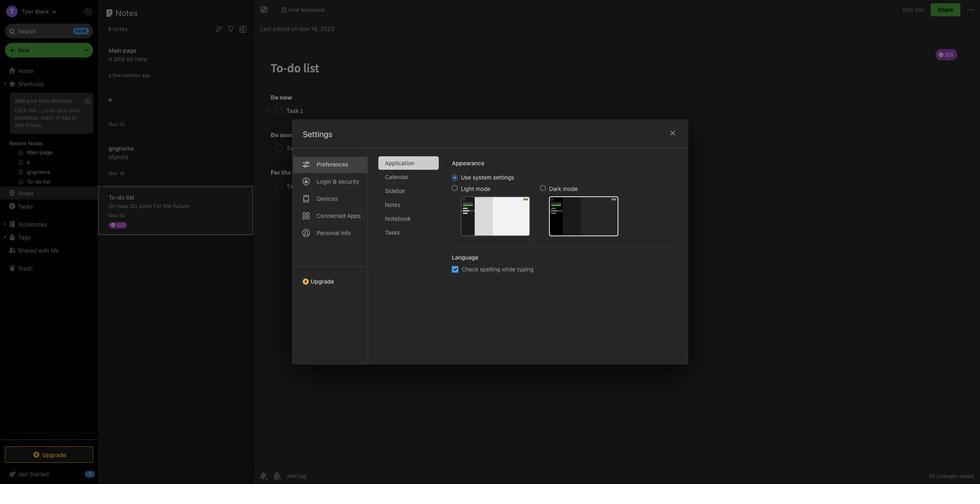 Task type: describe. For each thing, give the bounding box(es) containing it.
0/3
[[118, 222, 125, 228]]

now
[[118, 202, 128, 209]]

upgrade for the rightmost upgrade popup button
[[311, 278, 334, 285]]

light mode
[[461, 185, 491, 192]]

while
[[502, 266, 515, 273]]

typing
[[517, 266, 534, 273]]

login & security
[[317, 178, 359, 185]]

application
[[385, 160, 414, 167]]

shared
[[18, 247, 37, 254]]

first
[[289, 6, 300, 13]]

new button
[[5, 43, 93, 58]]

nov down sfgnsfd
[[109, 170, 118, 176]]

page
[[123, 47, 137, 54]]

first
[[39, 98, 49, 104]]

system
[[473, 174, 491, 181]]

tag
[[62, 114, 70, 121]]

you
[[916, 6, 924, 13]]

click the ...
[[15, 107, 43, 113]]

main
[[109, 47, 122, 54]]

upgrade for bottom upgrade popup button
[[42, 451, 66, 458]]

a inside the icon on a note, notebook, stack or tag to add it here.
[[64, 107, 67, 113]]

sfgnsfd
[[109, 153, 128, 160]]

tasks inside tab
[[385, 229, 400, 236]]

appearance
[[452, 160, 484, 167]]

tasks inside tasks button
[[18, 203, 33, 210]]

settings
[[303, 129, 332, 139]]

your
[[26, 98, 37, 104]]

nov down e
[[109, 121, 118, 127]]

use
[[461, 174, 471, 181]]

notes up tasks button
[[18, 190, 34, 197]]

here.
[[30, 122, 43, 128]]

future
[[174, 202, 189, 209]]

1 14 from the top
[[119, 121, 125, 127]]

1 horizontal spatial a
[[109, 72, 111, 78]]

spelling
[[480, 266, 500, 273]]

personal
[[317, 229, 339, 236]]

...
[[38, 107, 43, 113]]

4 notes
[[108, 25, 128, 32]]

tasks button
[[0, 200, 98, 213]]

or
[[56, 114, 61, 121]]

last edited on nov 14, 2023
[[260, 25, 334, 32]]

notebook inside the notebook tab
[[385, 215, 411, 222]]

last
[[260, 25, 271, 32]]

connected apps
[[317, 212, 361, 219]]

info
[[341, 229, 351, 236]]

here
[[135, 55, 147, 62]]

notes right 'recent'
[[28, 140, 43, 147]]

first notebook
[[289, 6, 325, 13]]

dark
[[549, 185, 561, 192]]

list
[[126, 194, 134, 201]]

changes
[[937, 473, 958, 479]]

calendar
[[385, 174, 409, 180]]

security
[[338, 178, 359, 185]]

shortcuts button
[[0, 77, 98, 90]]

sidebar
[[385, 187, 405, 194]]

language
[[452, 254, 478, 261]]

2 do from the left
[[130, 202, 137, 209]]

tags
[[18, 234, 31, 241]]

click
[[15, 107, 27, 113]]

connected
[[317, 212, 346, 219]]

trash link
[[0, 262, 98, 275]]

trash
[[18, 265, 33, 272]]

devices
[[317, 195, 338, 202]]

tree containing home
[[0, 64, 98, 439]]

only you
[[903, 6, 924, 13]]

4
[[108, 25, 111, 32]]

notebook,
[[15, 114, 40, 121]]

the inside to-do list do now do soon for the future
[[163, 202, 172, 209]]

notes up notes
[[116, 8, 138, 18]]

add your first shortcut
[[15, 98, 72, 104]]

light
[[461, 185, 474, 192]]

tab list for application
[[293, 148, 368, 364]]

on inside the note window element
[[291, 25, 298, 32]]

use system settings
[[461, 174, 514, 181]]

1 nov 14 from the top
[[109, 121, 125, 127]]

calendar tab
[[378, 170, 439, 184]]

few
[[113, 72, 121, 78]]

notebooks
[[18, 221, 47, 228]]

Note Editor text field
[[254, 39, 980, 468]]

all
[[929, 473, 936, 479]]

do
[[118, 194, 125, 201]]

shortcut
[[50, 98, 72, 104]]

main page
[[109, 47, 137, 54]]

recent notes
[[9, 140, 43, 147]]

mode for dark mode
[[563, 185, 578, 192]]

3 nov 14 from the top
[[109, 213, 125, 219]]

3 14 from the top
[[119, 213, 125, 219]]

check spelling while typing
[[462, 266, 534, 273]]



Task type: vqa. For each thing, say whether or not it's contained in the screenshot.
"authorized"
no



Task type: locate. For each thing, give the bounding box(es) containing it.
add
[[15, 122, 24, 128]]

it
[[26, 122, 29, 128]]

add
[[15, 98, 25, 104]]

saved
[[959, 473, 974, 479]]

add tag image
[[272, 471, 282, 481]]

a
[[109, 72, 111, 78], [64, 107, 67, 113]]

tasks down the notebook tab
[[385, 229, 400, 236]]

sidebar tab
[[378, 184, 439, 198]]

notebook inside the first notebook button
[[301, 6, 325, 13]]

0 horizontal spatial do
[[109, 202, 116, 209]]

to
[[72, 114, 77, 121]]

0 horizontal spatial tasks
[[18, 203, 33, 210]]

check
[[462, 266, 478, 273]]

little
[[114, 55, 125, 62]]

notebook up 'tasks' tab
[[385, 215, 411, 222]]

recent
[[9, 140, 27, 147]]

nov inside the note window element
[[299, 25, 310, 32]]

gngnsrns
[[109, 145, 134, 152]]

Dark mode radio
[[540, 185, 546, 191]]

1 horizontal spatial upgrade button
[[293, 267, 368, 288]]

notebook
[[301, 6, 325, 13], [385, 215, 411, 222]]

1 vertical spatial a
[[64, 107, 67, 113]]

add a reminder image
[[258, 471, 268, 481]]

for
[[153, 202, 162, 209]]

Search text field
[[11, 24, 87, 38]]

notes inside tab
[[385, 201, 400, 208]]

group containing add your first shortcut
[[0, 90, 98, 190]]

nov up 0/3
[[109, 213, 118, 219]]

nov 14 up gngnsrns
[[109, 121, 125, 127]]

notes down sidebar
[[385, 201, 400, 208]]

0 vertical spatial tasks
[[18, 203, 33, 210]]

do down to-
[[109, 202, 116, 209]]

14 up gngnsrns
[[119, 121, 125, 127]]

home link
[[0, 64, 98, 77]]

note,
[[69, 107, 81, 113]]

to-
[[109, 194, 118, 201]]

close image
[[668, 128, 678, 138]]

a up tag
[[64, 107, 67, 113]]

first notebook button
[[278, 4, 328, 16]]

icon
[[45, 107, 55, 113]]

notes
[[116, 8, 138, 18], [28, 140, 43, 147], [18, 190, 34, 197], [385, 201, 400, 208]]

14,
[[311, 25, 319, 32]]

note window element
[[254, 0, 980, 484]]

&
[[333, 178, 337, 185]]

upgrade inside "tab list"
[[311, 278, 334, 285]]

1 horizontal spatial the
[[163, 202, 172, 209]]

login
[[317, 178, 331, 185]]

new
[[18, 47, 30, 53]]

1 vertical spatial upgrade
[[42, 451, 66, 458]]

0 vertical spatial on
[[291, 25, 298, 32]]

0 horizontal spatial a
[[64, 107, 67, 113]]

settings image
[[83, 7, 93, 16]]

apps
[[347, 212, 361, 219]]

tree
[[0, 64, 98, 439]]

nov left 14,
[[299, 25, 310, 32]]

on inside the icon on a note, notebook, stack or tag to add it here.
[[57, 107, 63, 113]]

0 vertical spatial 14
[[119, 121, 125, 127]]

a
[[109, 55, 112, 62]]

14 up 0/3
[[119, 213, 125, 219]]

notes tab
[[378, 198, 439, 212]]

tasks tab
[[378, 226, 439, 239]]

expand note image
[[259, 5, 269, 15]]

option group containing use system settings
[[452, 174, 618, 236]]

mode
[[476, 185, 491, 192], [563, 185, 578, 192]]

1 horizontal spatial mode
[[563, 185, 578, 192]]

0 horizontal spatial tab list
[[293, 148, 368, 364]]

2 nov 14 from the top
[[109, 170, 125, 176]]

1 do from the left
[[109, 202, 116, 209]]

2 vertical spatial nov 14
[[109, 213, 125, 219]]

1 vertical spatial notebook
[[385, 215, 411, 222]]

tasks
[[18, 203, 33, 210], [385, 229, 400, 236]]

1 mode from the left
[[476, 185, 491, 192]]

shared with me link
[[0, 244, 98, 257]]

to-do list do now do soon for the future
[[109, 194, 189, 209]]

Light mode radio
[[452, 185, 458, 191]]

tab list containing application
[[378, 156, 445, 364]]

option group
[[452, 174, 618, 236]]

on up 'or'
[[57, 107, 63, 113]]

0 vertical spatial nov 14
[[109, 121, 125, 127]]

mode down the system
[[476, 185, 491, 192]]

a few minutes ago
[[109, 72, 151, 78]]

the right for
[[163, 202, 172, 209]]

the
[[28, 107, 36, 113], [163, 202, 172, 209]]

nov 14 up 0/3
[[109, 213, 125, 219]]

settings
[[493, 174, 514, 181]]

14
[[119, 121, 125, 127], [119, 170, 125, 176], [119, 213, 125, 219]]

nov
[[299, 25, 310, 32], [109, 121, 118, 127], [109, 170, 118, 176], [109, 213, 118, 219]]

1 horizontal spatial tasks
[[385, 229, 400, 236]]

personal info
[[317, 229, 351, 236]]

notebook tab
[[378, 212, 439, 225]]

only
[[903, 6, 914, 13]]

2 vertical spatial 14
[[119, 213, 125, 219]]

do down list
[[130, 202, 137, 209]]

notebook right first
[[301, 6, 325, 13]]

minutes
[[122, 72, 141, 78]]

icon on a note, notebook, stack or tag to add it here.
[[15, 107, 81, 128]]

0 horizontal spatial the
[[28, 107, 36, 113]]

a little bit here
[[109, 55, 147, 62]]

2 14 from the top
[[119, 170, 125, 176]]

0 vertical spatial upgrade
[[311, 278, 334, 285]]

1 vertical spatial the
[[163, 202, 172, 209]]

notes
[[113, 25, 128, 32]]

tasks up notebooks
[[18, 203, 33, 210]]

with
[[38, 247, 49, 254]]

None search field
[[11, 24, 87, 38]]

share
[[938, 6, 954, 13]]

ago
[[142, 72, 151, 78]]

a left few
[[109, 72, 111, 78]]

1 horizontal spatial do
[[130, 202, 137, 209]]

dark mode
[[549, 185, 578, 192]]

0 vertical spatial upgrade button
[[293, 267, 368, 288]]

1 horizontal spatial tab list
[[378, 156, 445, 364]]

1 vertical spatial on
[[57, 107, 63, 113]]

0 horizontal spatial on
[[57, 107, 63, 113]]

0 vertical spatial notebook
[[301, 6, 325, 13]]

bit
[[127, 55, 134, 62]]

1 horizontal spatial on
[[291, 25, 298, 32]]

0 horizontal spatial upgrade
[[42, 451, 66, 458]]

14 down sfgnsfd
[[119, 170, 125, 176]]

stack
[[41, 114, 54, 121]]

0 vertical spatial the
[[28, 107, 36, 113]]

edited
[[273, 25, 290, 32]]

expand tags image
[[2, 234, 9, 241]]

nov 14 down sfgnsfd
[[109, 170, 125, 176]]

mode for light mode
[[476, 185, 491, 192]]

group
[[0, 90, 98, 190]]

soon
[[139, 202, 152, 209]]

do
[[109, 202, 116, 209], [130, 202, 137, 209]]

tab list
[[293, 148, 368, 364], [378, 156, 445, 364]]

on right edited at left top
[[291, 25, 298, 32]]

0 horizontal spatial notebook
[[301, 6, 325, 13]]

mode right dark
[[563, 185, 578, 192]]

me
[[51, 247, 59, 254]]

1 vertical spatial nov 14
[[109, 170, 125, 176]]

0 horizontal spatial mode
[[476, 185, 491, 192]]

1 vertical spatial tasks
[[385, 229, 400, 236]]

1 vertical spatial upgrade button
[[5, 447, 93, 463]]

1 vertical spatial 14
[[119, 170, 125, 176]]

notes link
[[0, 187, 98, 200]]

notebooks link
[[0, 218, 98, 231]]

shared with me
[[18, 247, 59, 254]]

Use system settings radio
[[452, 175, 458, 180]]

tab list containing preferences
[[293, 148, 368, 364]]

upgrade
[[311, 278, 334, 285], [42, 451, 66, 458]]

home
[[18, 67, 34, 74]]

expand notebooks image
[[2, 221, 9, 227]]

Check spelling while typing checkbox
[[452, 266, 458, 273]]

tab list for appearance
[[378, 156, 445, 364]]

application tab
[[378, 156, 439, 170]]

0 vertical spatial a
[[109, 72, 111, 78]]

share button
[[931, 3, 961, 16]]

the left ...
[[28, 107, 36, 113]]

all changes saved
[[929, 473, 974, 479]]

0 horizontal spatial upgrade button
[[5, 447, 93, 463]]

2 mode from the left
[[563, 185, 578, 192]]

on
[[291, 25, 298, 32], [57, 107, 63, 113]]

preferences
[[317, 161, 348, 168]]

1 horizontal spatial notebook
[[385, 215, 411, 222]]

1 horizontal spatial upgrade
[[311, 278, 334, 285]]



